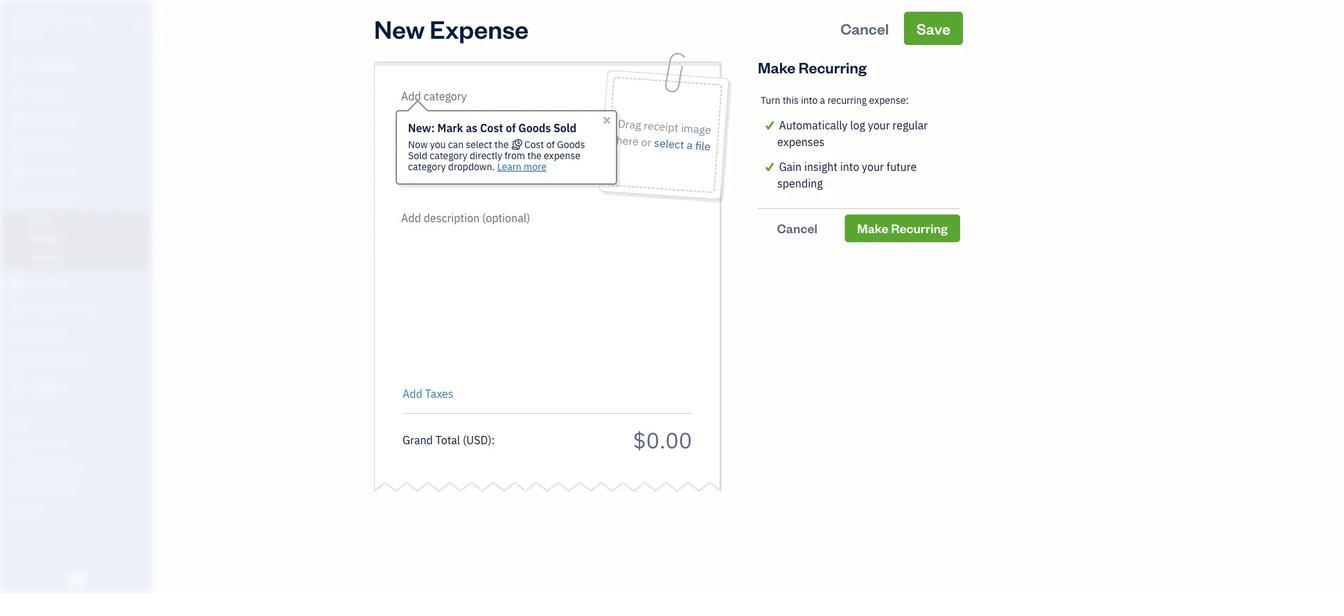 Task type: vqa. For each thing, say whether or not it's contained in the screenshot.
the top your
yes



Task type: locate. For each thing, give the bounding box(es) containing it.
0 horizontal spatial sold
[[408, 149, 427, 162]]

a left file
[[686, 138, 693, 153]]

gain
[[779, 160, 802, 174]]

your left future
[[862, 160, 884, 174]]

select down as
[[466, 138, 492, 151]]

learn more
[[497, 160, 547, 173]]

1 vertical spatial your
[[862, 160, 884, 174]]

recurring
[[828, 94, 867, 107]]

make down gain insight into your future spending
[[857, 220, 889, 237]]

0 vertical spatial your
[[868, 118, 890, 133]]

the
[[495, 138, 509, 151], [528, 149, 542, 162]]

a inside select a file
[[686, 138, 693, 153]]

make recurring button
[[845, 215, 960, 243]]

1 vertical spatial goods
[[557, 138, 585, 151]]

cancel button down spending
[[758, 215, 837, 243]]

grand total ( usd ):
[[403, 433, 495, 448]]

check image for gain insight into your future spending
[[761, 159, 779, 175]]

1 horizontal spatial the
[[528, 149, 542, 162]]

a
[[820, 94, 825, 107], [686, 138, 693, 153]]

goods inside 'cost of goods sold category directly from the expense category dropdown.'
[[557, 138, 585, 151]]

total
[[436, 433, 460, 448]]

close image
[[601, 115, 613, 126]]

1 vertical spatial make recurring
[[857, 220, 948, 237]]

save button
[[904, 12, 963, 45]]

add
[[403, 387, 423, 402]]

0 vertical spatial cost
[[480, 121, 503, 135]]

turn
[[761, 94, 781, 107]]

0 vertical spatial sold
[[554, 121, 577, 135]]

1 horizontal spatial of
[[546, 138, 555, 151]]

1 vertical spatial into
[[840, 160, 860, 174]]

gary's
[[11, 12, 44, 27]]

1 vertical spatial cancel
[[777, 220, 818, 237]]

select
[[654, 136, 685, 152], [466, 138, 492, 151]]

0 horizontal spatial cost
[[480, 121, 503, 135]]

0 vertical spatial a
[[820, 94, 825, 107]]

dashboard image
[[9, 60, 26, 74]]

make recurring
[[758, 57, 867, 77], [857, 220, 948, 237]]

recurring inside button
[[891, 220, 948, 237]]

owner
[[11, 28, 37, 39]]

1 vertical spatial a
[[686, 138, 693, 153]]

check image for automatically log your regular expenses
[[761, 117, 779, 134]]

category down date in mm/dd/yyyy format text field
[[430, 149, 468, 162]]

more
[[524, 160, 547, 173]]

recurring down future
[[891, 220, 948, 237]]

1 horizontal spatial cancel
[[841, 18, 889, 38]]

automatically log your regular expenses
[[778, 118, 928, 149]]

here
[[616, 133, 639, 149]]

cost of goods sold category directly from the expense category dropdown.
[[408, 138, 585, 173]]

1 horizontal spatial into
[[840, 160, 860, 174]]

cost up more
[[525, 138, 544, 151]]

1 vertical spatial sold
[[408, 149, 427, 162]]

your
[[868, 118, 890, 133], [862, 160, 884, 174]]

gary's company owner
[[11, 12, 94, 39]]

select a file button
[[654, 134, 711, 155]]

1 horizontal spatial select
[[654, 136, 685, 152]]

regular
[[893, 118, 928, 133]]

1 vertical spatial of
[[546, 138, 555, 151]]

0 vertical spatial cancel
[[841, 18, 889, 38]]

recurring
[[799, 57, 867, 77], [891, 220, 948, 237]]

sold up expense
[[554, 121, 577, 135]]

0 horizontal spatial a
[[686, 138, 693, 153]]

0 vertical spatial check image
[[761, 117, 779, 134]]

1 vertical spatial make
[[857, 220, 889, 237]]

):
[[488, 433, 495, 448]]

apps image
[[10, 416, 148, 428]]

0 vertical spatial of
[[506, 121, 516, 135]]

cost
[[480, 121, 503, 135], [525, 138, 544, 151]]

team members image
[[10, 439, 148, 450]]

your right log
[[868, 118, 890, 133]]

cancel down spending
[[777, 220, 818, 237]]

of
[[506, 121, 516, 135], [546, 138, 555, 151]]

make
[[758, 57, 796, 77], [857, 220, 889, 237]]

gain insight into your future spending
[[778, 160, 917, 191]]

0 horizontal spatial select
[[466, 138, 492, 151]]

select a file
[[654, 136, 711, 154]]

of up from
[[506, 121, 516, 135]]

payment image
[[9, 166, 26, 179]]

0 horizontal spatial recurring
[[799, 57, 867, 77]]

make recurring up 'this'
[[758, 57, 867, 77]]

new: mark as cost of goods sold
[[408, 121, 577, 135]]

into inside gain insight into your future spending
[[840, 160, 860, 174]]

make up 'turn'
[[758, 57, 796, 77]]

the down 'new: mark as cost of goods sold' at the left top of page
[[495, 138, 509, 151]]

0 vertical spatial make
[[758, 57, 796, 77]]

0 vertical spatial cancel button
[[828, 12, 902, 45]]

1 vertical spatial cost
[[525, 138, 544, 151]]

0 horizontal spatial of
[[506, 121, 516, 135]]

0 horizontal spatial cancel
[[777, 220, 818, 237]]

into
[[801, 94, 818, 107], [840, 160, 860, 174]]

settings image
[[10, 505, 148, 516]]

1 horizontal spatial goods
[[557, 138, 585, 151]]

check image up spending
[[761, 159, 779, 175]]

1 vertical spatial recurring
[[891, 220, 948, 237]]

usd
[[467, 433, 488, 448]]

into for your
[[840, 160, 860, 174]]

check image down 'turn'
[[761, 117, 779, 134]]

money image
[[9, 328, 26, 342]]

directly
[[470, 149, 502, 162]]

sold inside 'cost of goods sold category directly from the expense category dropdown.'
[[408, 149, 427, 162]]

make recurring down future
[[857, 220, 948, 237]]

bank connections image
[[10, 483, 148, 494]]

sold
[[554, 121, 577, 135], [408, 149, 427, 162]]

goods
[[519, 121, 551, 135], [557, 138, 585, 151]]

cancel left save
[[841, 18, 889, 38]]

automatically
[[779, 118, 848, 133]]

1 vertical spatial check image
[[761, 159, 779, 175]]

report image
[[9, 381, 26, 395]]

1 vertical spatial cancel button
[[758, 215, 837, 243]]

select down receipt
[[654, 136, 685, 152]]

2 check image from the top
[[761, 159, 779, 175]]

your inside automatically log your regular expenses
[[868, 118, 890, 133]]

cancel
[[841, 18, 889, 38], [777, 220, 818, 237]]

0 horizontal spatial into
[[801, 94, 818, 107]]

invoice image
[[9, 139, 26, 153]]

cancel button left save button
[[828, 12, 902, 45]]

check image
[[761, 117, 779, 134], [761, 159, 779, 175]]

a left recurring at the right top
[[820, 94, 825, 107]]

1 horizontal spatial sold
[[554, 121, 577, 135]]

spending
[[778, 176, 823, 191]]

Amount (USD) text field
[[633, 426, 692, 455]]

0 vertical spatial goods
[[519, 121, 551, 135]]

receipt
[[643, 118, 679, 135]]

0 vertical spatial into
[[801, 94, 818, 107]]

the right from
[[528, 149, 542, 162]]

1 check image from the top
[[761, 117, 779, 134]]

into right 'this'
[[801, 94, 818, 107]]

cancel for the bottommost cancel button
[[777, 220, 818, 237]]

0 horizontal spatial goods
[[519, 121, 551, 135]]

1 horizontal spatial a
[[820, 94, 825, 107]]

cost right as
[[480, 121, 503, 135]]

of up more
[[546, 138, 555, 151]]

1 horizontal spatial make
[[857, 220, 889, 237]]

project image
[[9, 276, 26, 290]]

1 horizontal spatial cost
[[525, 138, 544, 151]]

1 horizontal spatial recurring
[[891, 220, 948, 237]]

into right insight
[[840, 160, 860, 174]]

cancel button
[[828, 12, 902, 45], [758, 215, 837, 243]]

sold left you
[[408, 149, 427, 162]]

recurring up the turn this into a recurring expense:
[[799, 57, 867, 77]]

category
[[430, 149, 468, 162], [408, 160, 446, 173]]



Task type: describe. For each thing, give the bounding box(es) containing it.
future
[[887, 160, 917, 174]]

expenses
[[778, 135, 825, 149]]

your inside gain insight into your future spending
[[862, 160, 884, 174]]

log
[[850, 118, 865, 133]]

add taxes
[[403, 387, 454, 402]]

new:
[[408, 121, 435, 135]]

drag
[[618, 116, 642, 132]]

from
[[505, 149, 525, 162]]

new
[[374, 12, 425, 45]]

expense
[[430, 12, 529, 45]]

turn this into a recurring expense:
[[761, 94, 909, 107]]

drag receipt image here or
[[616, 116, 712, 150]]

main element
[[0, 0, 187, 594]]

Category text field
[[401, 88, 520, 105]]

estimate image
[[9, 113, 26, 127]]

this
[[783, 94, 799, 107]]

make recurring inside make recurring button
[[857, 220, 948, 237]]

client image
[[9, 87, 26, 100]]

now
[[408, 138, 428, 151]]

learn more link
[[497, 160, 547, 173]]

save
[[917, 18, 951, 38]]

expense:
[[869, 94, 909, 107]]

mark
[[437, 121, 463, 135]]

learn
[[497, 160, 522, 173]]

timer image
[[9, 302, 26, 316]]

expense
[[544, 149, 581, 162]]

chart image
[[9, 355, 26, 369]]

insight
[[804, 160, 838, 174]]

select inside select a file
[[654, 136, 685, 152]]

(
[[463, 433, 467, 448]]

or
[[641, 135, 652, 150]]

category down now
[[408, 160, 446, 173]]

turn this into a recurring expense: element
[[758, 84, 960, 209]]

cost inside 'cost of goods sold category directly from the expense category dropdown.'
[[525, 138, 544, 151]]

Date in MM/DD/YYYY format text field
[[403, 122, 493, 137]]

of inside 'cost of goods sold category directly from the expense category dropdown.'
[[546, 138, 555, 151]]

items and services image
[[10, 461, 148, 472]]

cancel for cancel button to the top
[[841, 18, 889, 38]]

into for a
[[801, 94, 818, 107]]

as
[[466, 121, 478, 135]]

can
[[448, 138, 464, 151]]

grand
[[403, 433, 433, 448]]

dropdown.
[[448, 160, 495, 173]]

0 vertical spatial recurring
[[799, 57, 867, 77]]

add taxes button
[[403, 386, 454, 403]]

you
[[430, 138, 446, 151]]

Description text field
[[396, 210, 685, 376]]

the inside 'cost of goods sold category directly from the expense category dropdown.'
[[528, 149, 542, 162]]

company
[[46, 12, 94, 27]]

freshbooks image
[[65, 572, 87, 588]]

file
[[695, 138, 711, 154]]

taxes
[[425, 387, 454, 402]]

0 horizontal spatial make
[[758, 57, 796, 77]]

now you can select the
[[408, 138, 511, 151]]

0 vertical spatial make recurring
[[758, 57, 867, 77]]

0 horizontal spatial the
[[495, 138, 509, 151]]

expense image
[[9, 192, 26, 206]]

make inside button
[[857, 220, 889, 237]]

image
[[681, 121, 712, 137]]

new expense
[[374, 12, 529, 45]]



